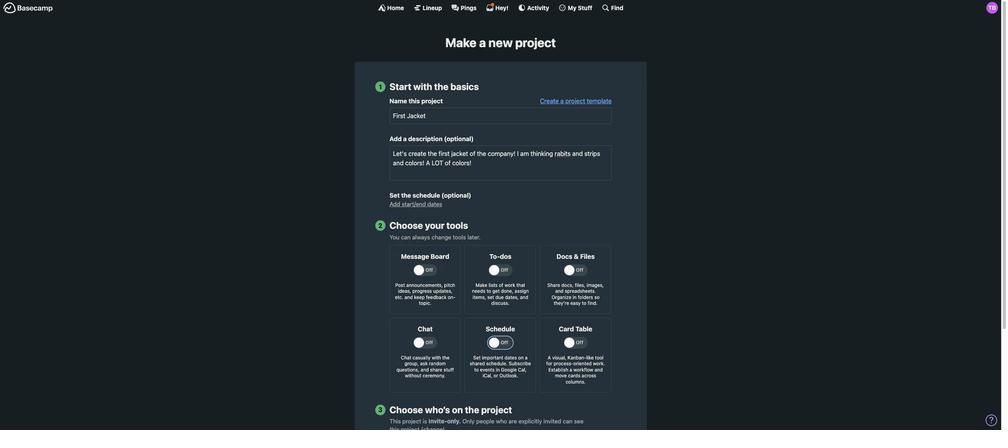 Task type: describe. For each thing, give the bounding box(es) containing it.
board
[[431, 253, 450, 260]]

is
[[423, 418, 427, 425]]

project left template
[[566, 98, 586, 105]]

schedule
[[486, 325, 515, 333]]

pitch
[[444, 282, 456, 288]]

add start/end dates link
[[390, 201, 443, 208]]

images,
[[587, 282, 604, 288]]

columns.
[[566, 379, 586, 385]]

0 vertical spatial tools
[[447, 220, 468, 231]]

tool
[[596, 355, 604, 361]]

post
[[396, 282, 405, 288]]

spreadsheets.
[[565, 288, 596, 294]]

switch accounts image
[[3, 2, 53, 14]]

people
[[477, 418, 495, 425]]

who
[[496, 418, 507, 425]]

work
[[505, 282, 516, 288]]

done,
[[501, 288, 514, 294]]

hey! button
[[486, 3, 509, 12]]

Add a description (optional) text field
[[390, 146, 612, 181]]

schedule.
[[487, 361, 508, 367]]

my stuff button
[[559, 4, 593, 12]]

random
[[429, 361, 446, 367]]

folders
[[578, 294, 594, 300]]

who's
[[425, 404, 450, 415]]

move
[[555, 373, 567, 379]]

start with the basics
[[390, 81, 479, 92]]

and inside a visual, kanban-like tool for process-oriented work. establish a workflow and move cards across columns.
[[595, 367, 603, 373]]

stuff
[[578, 4, 593, 11]]

add a description (optional)
[[390, 135, 474, 142]]

pings button
[[452, 4, 477, 12]]

events
[[480, 367, 495, 373]]

of
[[499, 282, 504, 288]]

hey!
[[496, 4, 509, 11]]

chat casually with the group, ask random questions, and share stuff without ceremony.
[[397, 355, 454, 379]]

a for add
[[403, 135, 407, 142]]

to inside the share docs, files, images, and spreadsheets. organize in folders so they're easy to find.
[[582, 300, 587, 306]]

updates,
[[433, 288, 453, 294]]

in inside set important dates on a shared schedule. subscribe to events in google cal, ical, or outlook.
[[496, 367, 500, 373]]

casually
[[413, 355, 431, 361]]

0 vertical spatial this
[[409, 98, 420, 105]]

name
[[390, 98, 407, 105]]

lineup link
[[414, 4, 442, 12]]

set the schedule (optional) add start/end dates
[[390, 192, 472, 208]]

your
[[425, 220, 445, 231]]

&
[[574, 253, 579, 260]]

1
[[379, 83, 382, 91]]

message board
[[401, 253, 450, 260]]

easy
[[571, 300, 581, 306]]

create
[[540, 98, 559, 105]]

ceremony.
[[423, 373, 446, 379]]

card table
[[559, 325, 593, 333]]

the left basics
[[435, 81, 449, 92]]

share
[[548, 282, 561, 288]]

assign
[[515, 288, 529, 294]]

project down the start with the basics
[[422, 98, 443, 105]]

without
[[405, 373, 422, 379]]

items,
[[473, 294, 486, 300]]

and inside make lists of work that needs to get done, assign items, set due dates, and discuss.
[[520, 294, 529, 300]]

0 horizontal spatial can
[[401, 233, 411, 241]]

0 vertical spatial with
[[414, 81, 433, 92]]

docs,
[[562, 282, 574, 288]]

make for make a new project
[[446, 35, 477, 50]]

share docs, files, images, and spreadsheets. organize in folders so they're easy to find.
[[548, 282, 604, 306]]

ical,
[[483, 373, 493, 379]]

always
[[413, 233, 430, 241]]

a for make
[[479, 35, 486, 50]]

that
[[517, 282, 526, 288]]

name this project
[[390, 98, 443, 105]]

share
[[430, 367, 443, 373]]

Name this project text field
[[390, 108, 612, 124]]

only
[[463, 418, 475, 425]]

visual,
[[553, 355, 567, 361]]

stuff
[[444, 367, 454, 373]]

1 add from the top
[[390, 135, 402, 142]]

choose for choose your tools
[[390, 220, 423, 231]]

make lists of work that needs to get done, assign items, set due dates, and discuss.
[[472, 282, 529, 306]]

only.
[[448, 418, 461, 425]]

dates inside set important dates on a shared schedule. subscribe to events in google cal, ical, or outlook.
[[505, 355, 517, 361]]

questions,
[[397, 367, 420, 373]]

set
[[488, 294, 495, 300]]

due
[[496, 294, 504, 300]]

establish
[[549, 367, 569, 373]]

outlook.
[[500, 373, 519, 379]]

home
[[388, 4, 404, 11]]

the inside chat casually with the group, ask random questions, and share stuff without ceremony.
[[443, 355, 450, 361]]

only people who are explicitly invited can see this project (
[[390, 418, 584, 430]]

the up only
[[465, 404, 480, 415]]

and inside post announcements, pitch ideas, progress updates, etc. and keep feedback on- topic.
[[405, 294, 413, 300]]

a inside a visual, kanban-like tool for process-oriented work. establish a workflow and move cards across columns.
[[570, 367, 573, 373]]

keep
[[414, 294, 425, 300]]

(optional) for add a description (optional)
[[444, 135, 474, 142]]

are
[[509, 418, 517, 425]]

2
[[379, 222, 383, 230]]

pings
[[461, 4, 477, 11]]

to-
[[490, 253, 500, 260]]

organize
[[552, 294, 572, 300]]

create a project template
[[540, 98, 612, 105]]

start
[[390, 81, 412, 92]]

cal,
[[518, 367, 527, 373]]



Task type: vqa. For each thing, say whether or not it's contained in the screenshot.


Task type: locate. For each thing, give the bounding box(es) containing it.
0 horizontal spatial on
[[452, 404, 463, 415]]

the up random
[[443, 355, 450, 361]]

or
[[494, 373, 499, 379]]

important
[[482, 355, 504, 361]]

for
[[547, 361, 553, 367]]

progress
[[413, 288, 432, 294]]

0 horizontal spatial chat
[[401, 355, 412, 361]]

change
[[432, 233, 452, 241]]

and inside chat casually with the group, ask random questions, and share stuff without ceremony.
[[421, 367, 429, 373]]

0 horizontal spatial set
[[390, 192, 400, 199]]

in down schedule.
[[496, 367, 500, 373]]

2 horizontal spatial to
[[582, 300, 587, 306]]

dates down schedule
[[428, 201, 443, 208]]

card
[[559, 325, 574, 333]]

on up only.
[[452, 404, 463, 415]]

ideas,
[[398, 288, 411, 294]]

set important dates on a shared schedule. subscribe to events in google cal, ical, or outlook.
[[470, 355, 531, 379]]

make down pings popup button
[[446, 35, 477, 50]]

can inside 'only people who are explicitly invited can see this project ('
[[563, 418, 573, 425]]

a left new
[[479, 35, 486, 50]]

(optional) right description
[[444, 135, 474, 142]]

add left description
[[390, 135, 402, 142]]

0 vertical spatial choose
[[390, 220, 423, 231]]

(optional) inside set the schedule (optional) add start/end dates
[[442, 192, 472, 199]]

schedule
[[413, 192, 440, 199]]

0 vertical spatial to
[[487, 288, 491, 294]]

project left (
[[401, 426, 420, 430]]

add inside set the schedule (optional) add start/end dates
[[390, 201, 401, 208]]

1 vertical spatial this
[[390, 426, 400, 430]]

files,
[[575, 282, 586, 288]]

my stuff
[[568, 4, 593, 11]]

ask
[[420, 361, 428, 367]]

chat for chat
[[418, 325, 433, 333]]

like
[[587, 355, 594, 361]]

see
[[574, 418, 584, 425]]

2 choose from the top
[[390, 404, 423, 415]]

dates
[[428, 201, 443, 208], [505, 355, 517, 361]]

1 vertical spatial dates
[[505, 355, 517, 361]]

1 horizontal spatial this
[[409, 98, 420, 105]]

workflow
[[574, 367, 594, 373]]

my
[[568, 4, 577, 11]]

to down folders
[[582, 300, 587, 306]]

make for make lists of work that needs to get done, assign items, set due dates, and discuss.
[[476, 282, 488, 288]]

0 vertical spatial set
[[390, 192, 400, 199]]

to down the shared on the bottom
[[475, 367, 479, 373]]

home link
[[378, 4, 404, 12]]

choose
[[390, 220, 423, 231], [390, 404, 423, 415]]

this inside 'only people who are explicitly invited can see this project ('
[[390, 426, 400, 430]]

set up add start/end dates link
[[390, 192, 400, 199]]

1 horizontal spatial set
[[474, 355, 481, 361]]

on-
[[448, 294, 456, 300]]

on inside set important dates on a shared schedule. subscribe to events in google cal, ical, or outlook.
[[519, 355, 524, 361]]

project inside 'only people who are explicitly invited can see this project ('
[[401, 426, 420, 430]]

1 vertical spatial in
[[496, 367, 500, 373]]

project up (
[[403, 418, 421, 425]]

(optional) for set the schedule (optional) add start/end dates
[[442, 192, 472, 199]]

choose your tools
[[390, 220, 468, 231]]

dates inside set the schedule (optional) add start/end dates
[[428, 201, 443, 208]]

make up the 'needs'
[[476, 282, 488, 288]]

(optional) right schedule
[[442, 192, 472, 199]]

1 vertical spatial chat
[[401, 355, 412, 361]]

1 vertical spatial set
[[474, 355, 481, 361]]

topic.
[[419, 300, 432, 306]]

set inside set the schedule (optional) add start/end dates
[[390, 192, 400, 199]]

tyler black image
[[987, 2, 999, 14]]

dos
[[500, 253, 512, 260]]

shared
[[470, 361, 485, 367]]

add left start/end
[[390, 201, 401, 208]]

0 vertical spatial in
[[573, 294, 577, 300]]

set up the shared on the bottom
[[474, 355, 481, 361]]

choose up this
[[390, 404, 423, 415]]

(optional)
[[444, 135, 474, 142], [442, 192, 472, 199]]

and down 'ideas,'
[[405, 294, 413, 300]]

with inside chat casually with the group, ask random questions, and share stuff without ceremony.
[[432, 355, 441, 361]]

a for create
[[561, 98, 564, 105]]

on
[[519, 355, 524, 361], [452, 404, 463, 415]]

make a new project
[[446, 35, 556, 50]]

get
[[493, 288, 500, 294]]

choose up you
[[390, 220, 423, 231]]

1 vertical spatial with
[[432, 355, 441, 361]]

invited
[[544, 418, 562, 425]]

can right you
[[401, 233, 411, 241]]

1 vertical spatial can
[[563, 418, 573, 425]]

and down ask
[[421, 367, 429, 373]]

and down work.
[[595, 367, 603, 373]]

explicitly
[[519, 418, 542, 425]]

docs
[[557, 253, 573, 260]]

chat inside chat casually with the group, ask random questions, and share stuff without ceremony.
[[401, 355, 412, 361]]

the up start/end
[[401, 192, 411, 199]]

dates,
[[505, 294, 519, 300]]

activity link
[[518, 4, 550, 12]]

main element
[[0, 0, 1002, 15]]

0 horizontal spatial this
[[390, 426, 400, 430]]

2 add from the top
[[390, 201, 401, 208]]

work.
[[593, 361, 605, 367]]

1 horizontal spatial on
[[519, 355, 524, 361]]

subscribe
[[509, 361, 531, 367]]

feedback
[[426, 294, 447, 300]]

1 horizontal spatial in
[[573, 294, 577, 300]]

0 vertical spatial can
[[401, 233, 411, 241]]

1 horizontal spatial dates
[[505, 355, 517, 361]]

make inside make lists of work that needs to get done, assign items, set due dates, and discuss.
[[476, 282, 488, 288]]

chat up group,
[[401, 355, 412, 361]]

with up name this project
[[414, 81, 433, 92]]

find
[[612, 4, 624, 11]]

0 vertical spatial add
[[390, 135, 402, 142]]

project down activity link
[[516, 35, 556, 50]]

1 vertical spatial make
[[476, 282, 488, 288]]

set for important
[[474, 355, 481, 361]]

a
[[548, 355, 551, 361]]

project up the who
[[482, 404, 512, 415]]

find button
[[602, 4, 624, 12]]

add
[[390, 135, 402, 142], [390, 201, 401, 208]]

a right create
[[561, 98, 564, 105]]

to up set
[[487, 288, 491, 294]]

dates up subscribe at the bottom right
[[505, 355, 517, 361]]

start/end
[[402, 201, 426, 208]]

choose for choose who's on the project
[[390, 404, 423, 415]]

1 choose from the top
[[390, 220, 423, 231]]

set inside set important dates on a shared schedule. subscribe to events in google cal, ical, or outlook.
[[474, 355, 481, 361]]

in
[[573, 294, 577, 300], [496, 367, 500, 373]]

to inside set important dates on a shared schedule. subscribe to events in google cal, ical, or outlook.
[[475, 367, 479, 373]]

to inside make lists of work that needs to get done, assign items, set due dates, and discuss.
[[487, 288, 491, 294]]

3
[[379, 406, 383, 414]]

1 vertical spatial tools
[[453, 233, 466, 241]]

can left see
[[563, 418, 573, 425]]

and up organize
[[556, 288, 564, 294]]

a visual, kanban-like tool for process-oriented work. establish a workflow and move cards across columns.
[[547, 355, 605, 385]]

a up subscribe at the bottom right
[[525, 355, 528, 361]]

lineup
[[423, 4, 442, 11]]

choose who's on the project
[[390, 404, 512, 415]]

1 horizontal spatial to
[[487, 288, 491, 294]]

chat down 'topic.'
[[418, 325, 433, 333]]

lists
[[489, 282, 498, 288]]

and down assign
[[520, 294, 529, 300]]

with
[[414, 81, 433, 92], [432, 355, 441, 361]]

0 vertical spatial on
[[519, 355, 524, 361]]

tools left "later."
[[453, 233, 466, 241]]

0 vertical spatial (optional)
[[444, 135, 474, 142]]

1 vertical spatial add
[[390, 201, 401, 208]]

create a project template link
[[540, 98, 612, 105]]

1 vertical spatial choose
[[390, 404, 423, 415]]

post announcements, pitch ideas, progress updates, etc. and keep feedback on- topic.
[[395, 282, 456, 306]]

a left description
[[403, 135, 407, 142]]

1 vertical spatial on
[[452, 404, 463, 415]]

with up random
[[432, 355, 441, 361]]

a inside set important dates on a shared schedule. subscribe to events in google cal, ical, or outlook.
[[525, 355, 528, 361]]

a up cards on the bottom right of page
[[570, 367, 573, 373]]

template
[[587, 98, 612, 105]]

and inside the share docs, files, images, and spreadsheets. organize in folders so they're easy to find.
[[556, 288, 564, 294]]

chat for chat casually with the group, ask random questions, and share stuff without ceremony.
[[401, 355, 412, 361]]

0 horizontal spatial dates
[[428, 201, 443, 208]]

in inside the share docs, files, images, and spreadsheets. organize in folders so they're easy to find.
[[573, 294, 577, 300]]

to-dos
[[490, 253, 512, 260]]

later.
[[468, 233, 481, 241]]

0 vertical spatial make
[[446, 35, 477, 50]]

1 horizontal spatial can
[[563, 418, 573, 425]]

2 vertical spatial to
[[475, 367, 479, 373]]

new
[[489, 35, 513, 50]]

1 vertical spatial to
[[582, 300, 587, 306]]

basics
[[451, 81, 479, 92]]

group,
[[405, 361, 419, 367]]

you can always change tools later.
[[390, 233, 481, 241]]

this down this
[[390, 426, 400, 430]]

on up subscribe at the bottom right
[[519, 355, 524, 361]]

0 horizontal spatial to
[[475, 367, 479, 373]]

in up easy
[[573, 294, 577, 300]]

tools up 'change' on the bottom of the page
[[447, 220, 468, 231]]

this right the name
[[409, 98, 420, 105]]

1 vertical spatial (optional)
[[442, 192, 472, 199]]

0 vertical spatial chat
[[418, 325, 433, 333]]

1 horizontal spatial chat
[[418, 325, 433, 333]]

0 horizontal spatial in
[[496, 367, 500, 373]]

and
[[556, 288, 564, 294], [405, 294, 413, 300], [520, 294, 529, 300], [421, 367, 429, 373], [595, 367, 603, 373]]

the inside set the schedule (optional) add start/end dates
[[401, 192, 411, 199]]

this project is invite-only.
[[390, 418, 461, 425]]

announcements,
[[407, 282, 443, 288]]

0 vertical spatial dates
[[428, 201, 443, 208]]

set for the
[[390, 192, 400, 199]]



